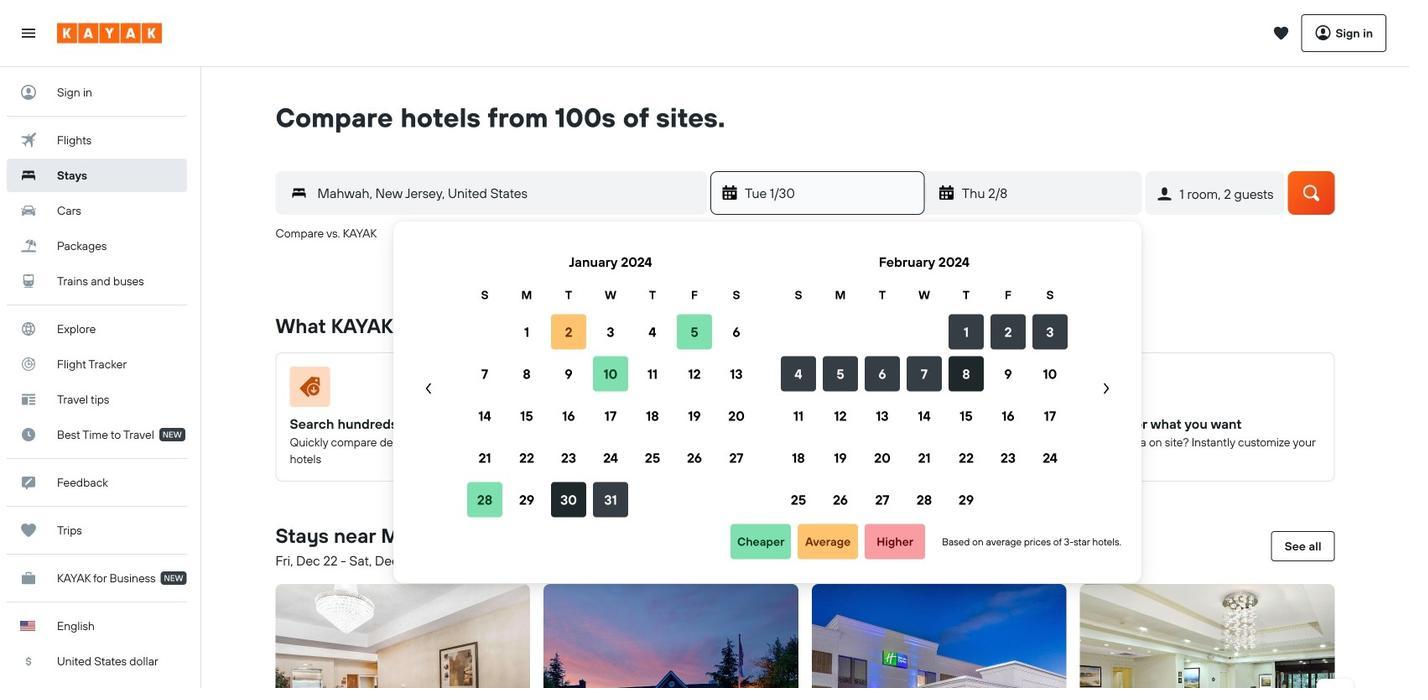 Task type: describe. For each thing, give the bounding box(es) containing it.
Enter a city, hotel, airport or landmark text field
[[308, 181, 707, 205]]

previous month image
[[420, 380, 437, 397]]

item 4 of 8 group
[[1074, 577, 1342, 688]]

start date calendar input element
[[414, 242, 1122, 521]]

item 5 of 8 group
[[1342, 577, 1410, 688]]

next month image
[[1098, 380, 1115, 397]]

2 figure from the left
[[558, 367, 778, 414]]

item 2 of 8 group
[[537, 577, 806, 688]]

1 grid from the left
[[464, 242, 758, 521]]

item 3 of 8 group
[[806, 577, 1074, 688]]



Task type: locate. For each thing, give the bounding box(es) containing it.
3 figure from the left
[[827, 367, 1046, 414]]

2 grid from the left
[[778, 242, 1072, 521]]

1 horizontal spatial grid
[[778, 242, 1072, 521]]

1 figure from the left
[[290, 367, 510, 414]]

0 horizontal spatial grid
[[464, 242, 758, 521]]

None search field
[[250, 134, 1361, 272]]

grid
[[464, 242, 758, 521], [778, 242, 1072, 521]]

figure
[[290, 367, 510, 414], [558, 367, 778, 414], [827, 367, 1046, 414], [1095, 367, 1315, 414]]

4 figure from the left
[[1095, 367, 1315, 414]]

united states (english) image
[[20, 621, 35, 631]]

navigation menu image
[[20, 25, 37, 42]]

item 1 of 8 group
[[269, 577, 537, 688]]

row
[[464, 285, 758, 304], [778, 285, 1072, 304], [464, 311, 758, 353], [778, 311, 1072, 353], [464, 353, 758, 395], [778, 353, 1072, 395], [464, 395, 758, 437], [778, 395, 1072, 437], [464, 437, 758, 479], [778, 437, 1072, 479], [464, 479, 758, 521], [778, 479, 1072, 521]]



Task type: vqa. For each thing, say whether or not it's contained in the screenshot.
rightmost grid
yes



